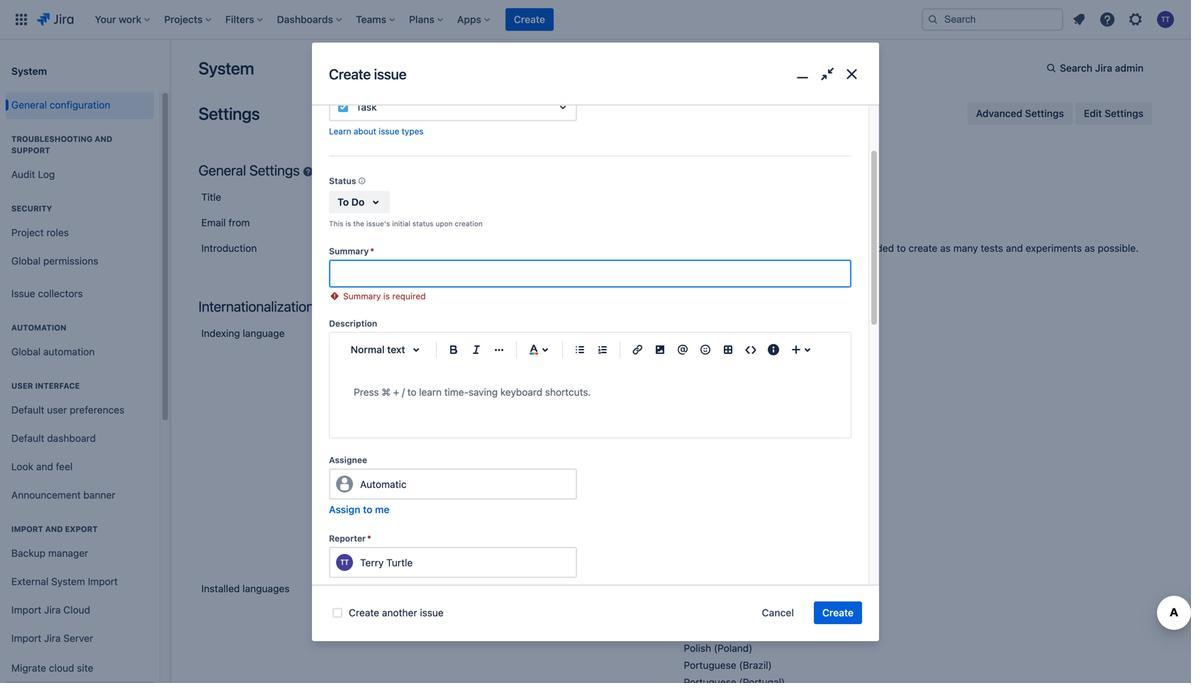 Task type: describe. For each thing, give the bounding box(es) containing it.
code snippet image
[[743, 341, 760, 358]]

Search field
[[922, 8, 1064, 31]]

upon
[[436, 219, 453, 228]]

this for this is the issue's initial status upon creation
[[329, 219, 344, 228]]

collectors
[[38, 288, 83, 299]]

learn about issue types
[[329, 126, 424, 136]]

security group
[[6, 189, 154, 280]]

assign to me
[[329, 504, 390, 516]]

(italy)
[[714, 574, 741, 586]]

external system import link
[[6, 568, 154, 596]]

installed
[[201, 583, 240, 595]]

assign
[[329, 504, 361, 516]]

and for look and feel
[[36, 461, 53, 473]]

automation
[[11, 323, 66, 332]]

this jira board is an agressive board intended to create as many tests and experiments as possible.
[[684, 242, 1139, 254]]

and for troubleshooting and support
[[95, 134, 112, 144]]

project roles link
[[6, 219, 154, 247]]

manager
[[48, 547, 88, 559]]

and right tests
[[1007, 242, 1024, 254]]

(united
[[720, 438, 754, 450]]

general
[[11, 99, 47, 111]]

text
[[387, 344, 405, 356]]

to inside assign to me button
[[363, 504, 373, 516]]

issue's
[[367, 219, 390, 228]]

general configuration link
[[6, 91, 154, 119]]

agressive
[[779, 242, 822, 254]]

link image
[[629, 341, 646, 358]]

announcement banner
[[11, 489, 115, 501]]

configuration
[[50, 99, 110, 111]]

search jira admin
[[1061, 62, 1144, 74]]

edit
[[1085, 107, 1103, 119]]

export
[[65, 525, 98, 534]]

terry
[[360, 557, 384, 569]]

search jira admin image
[[1046, 62, 1058, 74]]

creation
[[455, 219, 483, 228]]

chinese
[[684, 353, 721, 365]]

portuguese
[[684, 659, 737, 671]]

2 horizontal spatial is
[[755, 242, 762, 254]]

import and export heading
[[6, 524, 154, 535]]

summary for summary is required
[[343, 291, 381, 301]]

turtle
[[387, 557, 413, 569]]

migrate cloud site link
[[6, 653, 154, 683]]

required
[[393, 291, 426, 301]]

me
[[375, 504, 390, 516]]

system for 'group' containing advanced settings
[[199, 58, 254, 78]]

intended
[[854, 242, 895, 254]]

security
[[11, 204, 52, 213]]

admin
[[1116, 62, 1144, 74]]

add image, video, or file image
[[652, 341, 669, 358]]

log
[[38, 169, 55, 180]]

exit full screen image
[[818, 64, 838, 84]]

chinese (china)
[[684, 353, 757, 365]]

0 vertical spatial issue
[[374, 66, 407, 82]]

this for this jira board is an agressive board intended to create as many tests and experiments as possible.
[[684, 242, 704, 254]]

create issue
[[329, 66, 407, 82]]

kingdom)
[[757, 438, 801, 450]]

cloud
[[63, 604, 90, 616]]

advanced settings
[[977, 107, 1065, 119]]

backup
[[11, 547, 46, 559]]

stemming
[[780, 327, 827, 339]]

cancel button
[[754, 602, 803, 624]]

external system import
[[11, 576, 118, 587]]

english (united kingdom)
[[684, 438, 801, 450]]

global permissions link
[[6, 247, 154, 275]]

none text field inside scrollable content region
[[331, 261, 851, 286]]

audit
[[11, 169, 35, 180]]

learn about issue types link
[[329, 126, 424, 136]]

external
[[11, 576, 49, 587]]

global for global automation
[[11, 346, 41, 358]]

security heading
[[6, 203, 154, 214]]

* for summary *
[[370, 246, 375, 256]]

import jira cloud link
[[6, 596, 154, 624]]

user interface group
[[6, 366, 154, 514]]

global permissions
[[11, 255, 98, 267]]

experiments
[[1026, 242, 1083, 254]]

advanced settings link
[[968, 102, 1073, 125]]

project
[[11, 227, 44, 238]]

user
[[47, 404, 67, 416]]

dashboard
[[47, 432, 96, 444]]

learn
[[329, 126, 351, 136]]

cloud
[[49, 662, 74, 674]]

types
[[402, 126, 424, 136]]

server
[[63, 633, 93, 644]]

cancel
[[762, 607, 795, 619]]

open image
[[555, 98, 572, 115]]

is for required
[[384, 291, 390, 301]]

global for global permissions
[[11, 255, 41, 267]]

possible.
[[1098, 242, 1139, 254]]

many
[[954, 242, 979, 254]]

default dashboard
[[11, 432, 96, 444]]

languages
[[243, 583, 290, 595]]

troubleshooting and support heading
[[6, 133, 154, 156]]

and for import and export
[[45, 525, 63, 534]]

announcement banner link
[[6, 481, 154, 509]]

import for import jira cloud
[[11, 604, 41, 616]]

language
[[243, 327, 285, 339]]

is for the
[[346, 219, 351, 228]]

look
[[11, 461, 33, 473]]

import jira server link
[[6, 624, 154, 653]]

tests
[[981, 242, 1004, 254]]

issue for about
[[379, 126, 400, 136]]

korea)
[[752, 608, 782, 620]]

do
[[352, 196, 365, 208]]

bullet list ⌘⇧8 image
[[572, 341, 589, 358]]

system inside "link"
[[51, 576, 85, 587]]

issue collectors
[[11, 288, 83, 299]]

issue
[[11, 288, 35, 299]]

automation group
[[6, 308, 154, 370]]

english for english - aggressive stemming
[[684, 327, 717, 339]]

reporter *
[[329, 534, 372, 544]]

import and export
[[11, 525, 98, 534]]

* for reporter *
[[367, 534, 372, 544]]

create banner
[[0, 0, 1192, 40]]

create another issue
[[349, 607, 444, 619]]

summary *
[[329, 246, 375, 256]]

Description - Main content area, start typing to enter text. text field
[[354, 384, 827, 401]]



Task type: locate. For each thing, give the bounding box(es) containing it.
global inside 'security' group
[[11, 255, 41, 267]]

0 vertical spatial global
[[11, 255, 41, 267]]

settings for edit settings
[[1105, 107, 1144, 119]]

audit log link
[[6, 160, 154, 189]]

default
[[11, 404, 44, 416], [11, 432, 44, 444]]

and left feel
[[36, 461, 53, 473]]

2 board from the left
[[825, 242, 852, 254]]

troubleshooting and support group
[[6, 119, 154, 193]]

description
[[329, 319, 378, 329]]

0 horizontal spatial board
[[726, 242, 752, 254]]

italian
[[684, 574, 712, 586]]

info panel image
[[765, 341, 783, 358]]

permissions
[[43, 255, 98, 267]]

and down configuration
[[95, 134, 112, 144]]

scrollable content region
[[312, 77, 880, 683]]

minimize image
[[793, 64, 813, 84]]

issue right another
[[420, 607, 444, 619]]

jira left "admin" on the top right
[[1096, 62, 1113, 74]]

1 horizontal spatial this
[[684, 242, 704, 254]]

1 horizontal spatial settings
[[1026, 107, 1065, 119]]

and inside troubleshooting and support
[[95, 134, 112, 144]]

edit settings
[[1085, 107, 1144, 119]]

import down backup manager "link" in the left bottom of the page
[[88, 576, 118, 587]]

2 horizontal spatial system
[[199, 58, 254, 78]]

backup manager
[[11, 547, 88, 559]]

global inside "automation" group
[[11, 346, 41, 358]]

assignee
[[329, 455, 367, 465]]

create
[[909, 242, 938, 254]]

0 horizontal spatial is
[[346, 219, 351, 228]]

global
[[11, 255, 41, 267], [11, 346, 41, 358]]

0 vertical spatial summary
[[329, 246, 369, 256]]

english - aggressive stemming
[[684, 327, 827, 339]]

more formatting image
[[491, 341, 508, 358]]

bold ⌘b image
[[446, 341, 463, 358]]

issue up task
[[374, 66, 407, 82]]

0 vertical spatial *
[[370, 246, 375, 256]]

0 vertical spatial to
[[897, 242, 907, 254]]

0 horizontal spatial settings
[[199, 104, 260, 123]]

board left an
[[726, 242, 752, 254]]

assign to me button
[[329, 503, 390, 517]]

1 default from the top
[[11, 404, 44, 416]]

1 english from the top
[[684, 327, 717, 339]]

settings for advanced settings
[[1026, 107, 1065, 119]]

error image
[[329, 291, 341, 302]]

0 vertical spatial english
[[684, 327, 717, 339]]

general configuration
[[11, 99, 110, 111]]

indexing
[[201, 327, 240, 339]]

*
[[370, 246, 375, 256], [367, 534, 372, 544]]

1 global from the top
[[11, 255, 41, 267]]

1 horizontal spatial board
[[825, 242, 852, 254]]

create inside primary element
[[514, 13, 546, 25]]

create button inside primary element
[[506, 8, 554, 31]]

issue inside scrollable content region
[[379, 126, 400, 136]]

to do
[[338, 196, 365, 208]]

edit settings link
[[1076, 102, 1153, 125]]

status
[[329, 176, 356, 186]]

english up emoji image
[[684, 327, 717, 339]]

issue
[[374, 66, 407, 82], [379, 126, 400, 136], [420, 607, 444, 619]]

summary for summary *
[[329, 246, 369, 256]]

to
[[897, 242, 907, 254], [363, 504, 373, 516]]

introduction
[[201, 242, 257, 254]]

get online help about global settings image
[[303, 163, 314, 175]]

english left the (united
[[684, 438, 717, 450]]

2 english from the top
[[684, 438, 717, 450]]

jira for cloud
[[44, 604, 61, 616]]

(brazil)
[[740, 659, 772, 671]]

another
[[382, 607, 418, 619]]

and inside heading
[[45, 525, 63, 534]]

0 vertical spatial default
[[11, 404, 44, 416]]

1 board from the left
[[726, 242, 752, 254]]

default user preferences link
[[6, 396, 154, 424]]

2 default from the top
[[11, 432, 44, 444]]

import inside heading
[[11, 525, 43, 534]]

mention image
[[675, 341, 692, 358]]

import and export group
[[6, 509, 154, 683]]

about
[[354, 126, 377, 136]]

and up 'backup manager' at bottom
[[45, 525, 63, 534]]

1 horizontal spatial system
[[51, 576, 85, 587]]

* right reporter
[[367, 534, 372, 544]]

default up the look
[[11, 432, 44, 444]]

italic ⌘i image
[[468, 341, 485, 358]]

None text field
[[331, 261, 851, 286]]

1 vertical spatial global
[[11, 346, 41, 358]]

this inside scrollable content region
[[329, 219, 344, 228]]

user
[[11, 381, 33, 391]]

1 vertical spatial english
[[684, 438, 717, 450]]

1 vertical spatial is
[[755, 242, 762, 254]]

issue collectors link
[[6, 280, 154, 308]]

summary right error icon
[[343, 291, 381, 301]]

0 horizontal spatial system
[[11, 65, 47, 77]]

numbered list ⌘⇧7 image
[[595, 341, 612, 358]]

jira for admin
[[1096, 62, 1113, 74]]

0 horizontal spatial as
[[941, 242, 951, 254]]

user interface
[[11, 381, 80, 391]]

import down external
[[11, 604, 41, 616]]

0 horizontal spatial to
[[363, 504, 373, 516]]

jira inside import jira server link
[[44, 633, 61, 644]]

english for english (united kingdom)
[[684, 438, 717, 450]]

initial
[[392, 219, 411, 228]]

email from
[[201, 217, 250, 228]]

default for default dashboard
[[11, 432, 44, 444]]

is left an
[[755, 242, 762, 254]]

import for import and export
[[11, 525, 43, 534]]

import for import jira server
[[11, 633, 41, 644]]

group
[[968, 102, 1153, 125]]

default for default user preferences
[[11, 404, 44, 416]]

1 vertical spatial this
[[684, 242, 704, 254]]

1 horizontal spatial to
[[897, 242, 907, 254]]

1 vertical spatial summary
[[343, 291, 381, 301]]

1 horizontal spatial as
[[1085, 242, 1096, 254]]

default down user
[[11, 404, 44, 416]]

1 horizontal spatial create button
[[814, 602, 863, 624]]

create button inside create issue dialog
[[814, 602, 863, 624]]

automation heading
[[6, 322, 154, 333]]

jira left server
[[44, 633, 61, 644]]

is left the required
[[384, 291, 390, 301]]

migrate
[[11, 662, 46, 674]]

this is the issue's initial status upon creation
[[329, 219, 483, 228]]

2 vertical spatial is
[[384, 291, 390, 301]]

import
[[11, 525, 43, 534], [88, 576, 118, 587], [11, 604, 41, 616], [11, 633, 41, 644]]

0 vertical spatial create button
[[506, 8, 554, 31]]

korean
[[684, 608, 716, 620]]

jira for board
[[706, 242, 723, 254]]

jira for server
[[44, 633, 61, 644]]

issue for another
[[420, 607, 444, 619]]

1 as from the left
[[941, 242, 951, 254]]

global automation
[[11, 346, 95, 358]]

(south
[[719, 608, 750, 620]]

jira image
[[37, 11, 74, 28], [37, 11, 74, 28]]

table image
[[720, 341, 737, 358]]

as left many
[[941, 242, 951, 254]]

site
[[77, 662, 93, 674]]

import jira server
[[11, 633, 93, 644]]

global automation link
[[6, 338, 154, 366]]

1 vertical spatial *
[[367, 534, 372, 544]]

title
[[201, 191, 221, 203]]

(china)
[[724, 353, 757, 365]]

advanced
[[977, 107, 1023, 119]]

roles
[[46, 227, 69, 238]]

search image
[[928, 14, 939, 25]]

2 as from the left
[[1085, 242, 1096, 254]]

normal text
[[351, 344, 405, 356]]

(poland)
[[714, 642, 753, 654]]

user interface heading
[[6, 380, 154, 392]]

* down "issue's" at the left top of page
[[370, 246, 375, 256]]

import up migrate
[[11, 633, 41, 644]]

automatic
[[360, 478, 407, 490]]

0 vertical spatial is
[[346, 219, 351, 228]]

1 vertical spatial issue
[[379, 126, 400, 136]]

group containing advanced settings
[[968, 102, 1153, 125]]

0 horizontal spatial create button
[[506, 8, 554, 31]]

and inside user interface group
[[36, 461, 53, 473]]

1 horizontal spatial is
[[384, 291, 390, 301]]

1 vertical spatial to
[[363, 504, 373, 516]]

search jira admin button
[[1041, 57, 1153, 79]]

jira left cloud
[[44, 604, 61, 616]]

normal
[[351, 344, 385, 356]]

1 vertical spatial create button
[[814, 602, 863, 624]]

2 vertical spatial issue
[[420, 607, 444, 619]]

look and feel link
[[6, 453, 154, 481]]

jira inside import jira cloud link
[[44, 604, 61, 616]]

global down automation
[[11, 346, 41, 358]]

global down 'project'
[[11, 255, 41, 267]]

import inside "link"
[[88, 576, 118, 587]]

info image
[[356, 175, 368, 186]]

reporter
[[329, 534, 366, 544]]

and
[[95, 134, 112, 144], [1007, 242, 1024, 254], [36, 461, 53, 473], [45, 525, 63, 534]]

0 horizontal spatial this
[[329, 219, 344, 228]]

2 horizontal spatial settings
[[1105, 107, 1144, 119]]

to left me
[[363, 504, 373, 516]]

an
[[765, 242, 776, 254]]

preferences
[[70, 404, 125, 416]]

system for troubleshooting and support heading
[[11, 65, 47, 77]]

discard & close image
[[842, 64, 863, 84]]

search
[[1061, 62, 1093, 74]]

is left the
[[346, 219, 351, 228]]

support
[[11, 146, 50, 155]]

migrate cloud site
[[11, 662, 93, 674]]

board
[[726, 242, 752, 254], [825, 242, 852, 254]]

1 vertical spatial default
[[11, 432, 44, 444]]

jira left an
[[706, 242, 723, 254]]

create button
[[506, 8, 554, 31], [814, 602, 863, 624]]

issue left types
[[379, 126, 400, 136]]

as
[[941, 242, 951, 254], [1085, 242, 1096, 254]]

status
[[413, 219, 434, 228]]

emoji image
[[697, 341, 714, 358]]

from
[[229, 217, 250, 228]]

summary down the
[[329, 246, 369, 256]]

2 global from the top
[[11, 346, 41, 358]]

primary element
[[9, 0, 911, 39]]

to
[[338, 196, 349, 208]]

as left possible.
[[1085, 242, 1096, 254]]

default user preferences
[[11, 404, 125, 416]]

to do button
[[329, 191, 390, 213]]

create issue dialog
[[312, 43, 880, 683]]

to left create on the right top of page
[[897, 242, 907, 254]]

0 vertical spatial this
[[329, 219, 344, 228]]

board left 'intended'
[[825, 242, 852, 254]]

import jira cloud
[[11, 604, 90, 616]]

import up backup
[[11, 525, 43, 534]]

jira inside search jira admin button
[[1096, 62, 1113, 74]]

is
[[346, 219, 351, 228], [755, 242, 762, 254], [384, 291, 390, 301]]



Task type: vqa. For each thing, say whether or not it's contained in the screenshot.
Create positioning and messaging for new feature Task 'icon'
no



